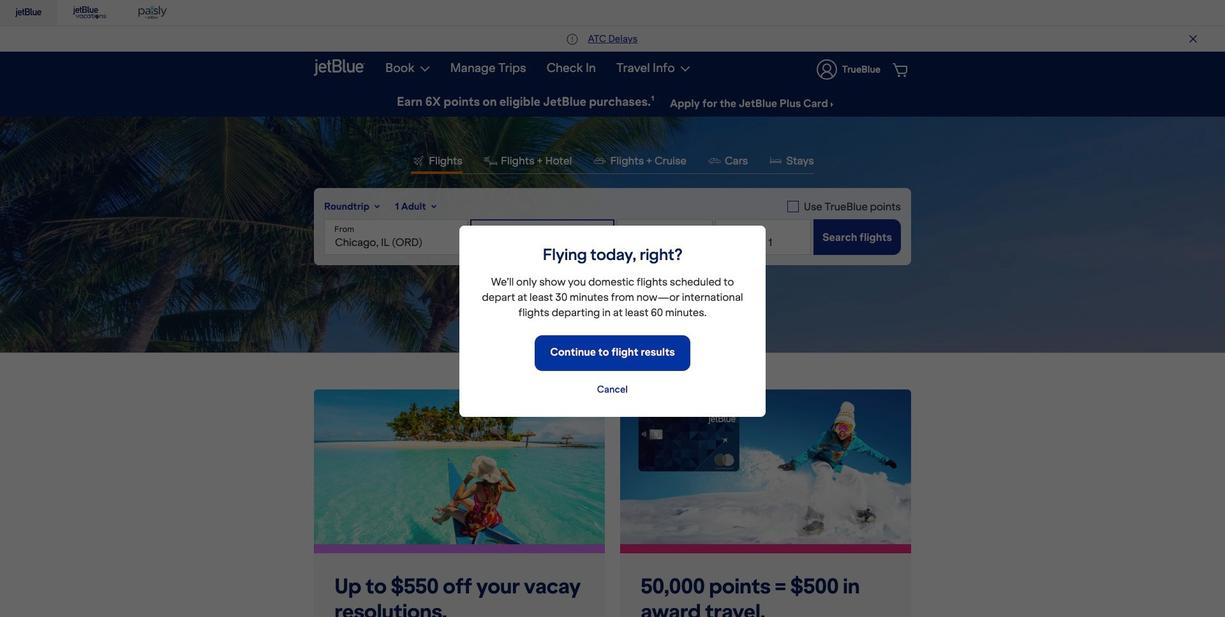 Task type: vqa. For each thing, say whether or not it's contained in the screenshot.
submit
no



Task type: locate. For each thing, give the bounding box(es) containing it.
0 horizontal spatial jetblue image
[[15, 5, 42, 20]]

paisly by jetblue image
[[138, 5, 168, 20]]

jetblue image
[[15, 5, 42, 20], [314, 57, 365, 78]]

close image
[[1190, 35, 1197, 43]]

dialog
[[459, 226, 766, 417]]

Depart Press DOWN ARROW key to select available dates field
[[617, 220, 713, 255]]

None checkbox
[[787, 199, 901, 214]]

navigation
[[375, 52, 911, 87]]

Return Press DOWN ARROW key to select available dates field
[[716, 220, 811, 255]]

banner
[[0, 0, 1225, 117]]

1 vertical spatial jetblue image
[[314, 57, 365, 78]]

1 horizontal spatial jetblue image
[[314, 57, 365, 78]]



Task type: describe. For each thing, give the bounding box(es) containing it.
shopping cart (empty) image
[[892, 62, 910, 77]]

0 vertical spatial jetblue image
[[15, 5, 42, 20]]

jetblue vacations image
[[73, 5, 108, 20]]



